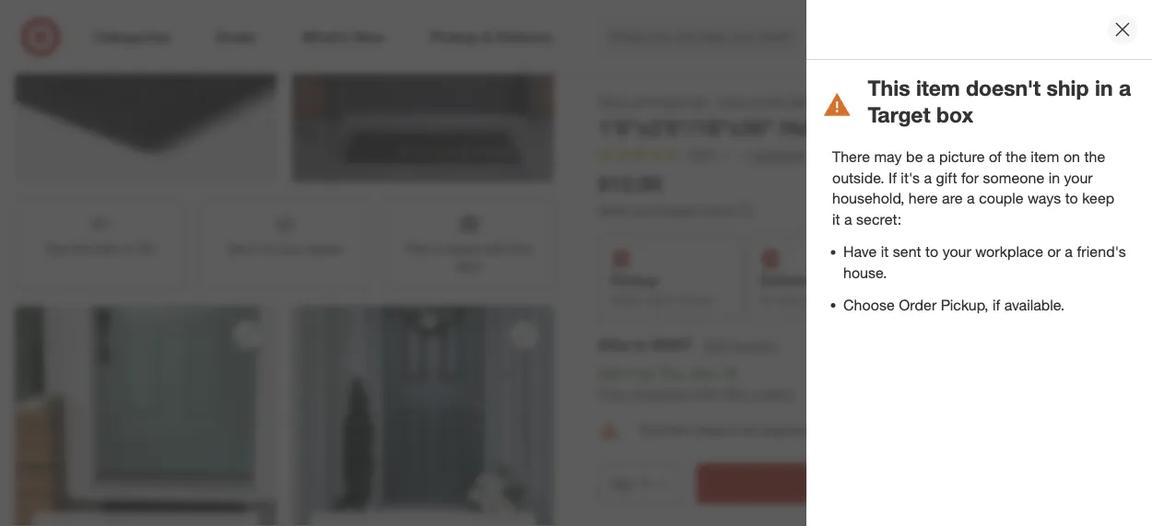Task type: vqa. For each thing, say whether or not it's contained in the screenshot.
4th Add from right
no



Task type: locate. For each thing, give the bounding box(es) containing it.
a right be
[[927, 148, 935, 165]]

see inside see it in your space button
[[227, 240, 250, 256]]

to right sent
[[926, 243, 939, 261]]

this item doesn't ship in a target box dialog
[[807, 0, 1152, 526]]

1'6"x2'6"/18"x30"
[[598, 114, 774, 140]]

by
[[940, 293, 952, 306], [638, 364, 654, 382]]

0 horizontal spatial by
[[638, 364, 654, 382]]

the right of
[[1006, 148, 1027, 165]]

what's
[[927, 422, 964, 439]]

edit location
[[705, 337, 777, 353]]

it for have it sent to your workplace or a friend's house.
[[881, 243, 889, 261]]

0 horizontal spatial get
[[598, 364, 622, 382]]

its
[[743, 422, 756, 439]]

1 the from the left
[[1006, 148, 1027, 165]]

see it in your space
[[227, 240, 341, 256]]

a
[[1119, 75, 1131, 100], [927, 148, 935, 165], [924, 169, 932, 187], [967, 190, 975, 208], [845, 211, 852, 229], [435, 240, 442, 256], [1065, 243, 1073, 261]]

choose order pickup, if available.
[[844, 296, 1065, 314]]

0 vertical spatial thu,
[[955, 293, 976, 306]]

0 horizontal spatial project
[[649, 93, 689, 109]]

picture
[[939, 148, 985, 165]]

see inside see this item in 3d button
[[45, 240, 68, 256]]

your
[[1064, 169, 1093, 187], [278, 240, 303, 256], [943, 243, 972, 261]]

delivery as soon as 11am today
[[760, 271, 877, 306]]

with right plan at the top left of page
[[484, 240, 508, 256]]

0 horizontal spatial nov
[[691, 364, 717, 382]]

16 right the if
[[1002, 293, 1014, 306]]

project up on
[[1009, 114, 1082, 140]]

someone
[[983, 169, 1045, 187]]

the right on
[[1085, 148, 1106, 165]]

to left keep
[[1065, 190, 1079, 208]]

to inside there may be a picture of the item on the outside. if it's a gift for someone in your household, here are a couple ways to keep it a secret:
[[1065, 190, 1079, 208]]

1 horizontal spatial see
[[227, 240, 250, 256]]

nov inside button
[[979, 293, 999, 306]]

0 horizontal spatial this
[[639, 422, 663, 439]]

nov inside get it by thu, nov 16 free shipping with $35 orders -
[[691, 364, 717, 382]]

edit
[[705, 337, 727, 353]]

get left pickup,
[[910, 293, 928, 306]]

16 inside get it by thu, nov 16 free shipping with $35 orders -
[[721, 364, 737, 382]]

2 space from the left
[[445, 240, 481, 256]]

get up 'free' on the right of the page
[[598, 364, 622, 382]]

0 horizontal spatial the
[[1006, 148, 1027, 165]]

free
[[598, 385, 628, 403]]

1 horizontal spatial the
[[1085, 148, 1106, 165]]

1 this from the left
[[71, 240, 92, 256]]

this up "target"
[[868, 75, 910, 100]]

with left $35
[[692, 385, 719, 403]]

it for see it in your space
[[254, 240, 261, 256]]

90027
[[652, 336, 693, 354]]

a inside the have it sent to your workplace or a friend's house.
[[1065, 243, 1073, 261]]

62™
[[1088, 114, 1124, 140]]

0 vertical spatial nov
[[979, 293, 999, 306]]

0 horizontal spatial with
[[484, 240, 508, 256]]

0 vertical spatial 16
[[1002, 293, 1014, 306]]

1 horizontal spatial -
[[994, 114, 1003, 140]]

get inside get it by thu, nov 16 free shipping with $35 orders -
[[598, 364, 622, 382]]

this for this item doesn't ship in a target box
[[868, 75, 910, 100]]

2 vertical spatial to
[[634, 336, 648, 354]]

to
[[1065, 190, 1079, 208], [926, 243, 939, 261], [634, 336, 648, 354]]

2 horizontal spatial to
[[1065, 190, 1079, 208]]

have it sent to your workplace or a friend's house.
[[844, 243, 1126, 282]]

nov for get it by thu, nov 16
[[979, 293, 999, 306]]

2 horizontal spatial your
[[1064, 169, 1093, 187]]

plan a space with this item
[[406, 240, 532, 274]]

it
[[833, 211, 840, 229], [254, 240, 261, 256], [881, 243, 889, 261], [931, 293, 937, 306], [626, 364, 634, 382]]

household,
[[833, 190, 905, 208]]

space
[[306, 240, 341, 256], [445, 240, 481, 256]]

it for get it by thu, nov 16
[[931, 293, 937, 306]]

- right orders
[[798, 385, 804, 403]]

1 horizontal spatial thu,
[[955, 293, 976, 306]]

1 horizontal spatial by
[[940, 293, 952, 306]]

1 horizontal spatial this
[[512, 240, 532, 256]]

it inside the have it sent to your workplace or a friend's house.
[[881, 243, 889, 261]]

1 horizontal spatial to
[[926, 243, 939, 261]]

item
[[916, 75, 960, 100], [1031, 148, 1060, 165], [96, 240, 121, 256], [457, 258, 482, 274], [666, 422, 692, 439]]

1 vertical spatial with
[[692, 385, 719, 403]]

1 horizontal spatial 16
[[1002, 293, 1014, 306]]

with inside plan a space with this item
[[484, 240, 508, 256]]

a right "are"
[[967, 190, 975, 208]]

by right order at the right
[[940, 293, 952, 306]]

0 vertical spatial with
[[484, 240, 508, 256]]

a up 62™
[[1119, 75, 1131, 100]]

1 vertical spatial to
[[926, 243, 939, 261]]

0 vertical spatial this
[[868, 75, 910, 100]]

by inside get it by thu, nov 16 free shipping with $35 orders -
[[638, 364, 654, 382]]

1 vertical spatial get
[[598, 364, 622, 382]]

plan a space with this item button
[[384, 198, 554, 291]]

1 vertical spatial nov
[[691, 364, 717, 382]]

today
[[849, 293, 877, 306]]

16 up $35
[[721, 364, 737, 382]]

thu, inside get it by thu, nov 16 free shipping with $35 orders -
[[658, 364, 687, 382]]

workplace
[[976, 243, 1044, 261]]

thu, up "shipping"
[[658, 364, 687, 382]]

if
[[889, 169, 897, 187]]

0 horizontal spatial 16
[[721, 364, 737, 382]]

2 this from the left
[[512, 240, 532, 256]]

to right ship in the bottom right of the page
[[634, 336, 648, 354]]

see for see it in your space
[[227, 240, 250, 256]]

in
[[1095, 75, 1113, 100], [1049, 169, 1060, 187], [124, 240, 134, 256], [264, 240, 274, 256], [729, 422, 739, 439]]

16 inside button
[[1002, 293, 1014, 306]]

plan
[[406, 240, 431, 256]]

get for get it by thu, nov 16 free shipping with $35 orders -
[[598, 364, 622, 382]]

to inside the have it sent to your workplace or a friend's house.
[[926, 243, 939, 261]]

there
[[833, 148, 870, 165]]

this inside see this item in 3d button
[[71, 240, 92, 256]]

have
[[844, 243, 877, 261]]

0 vertical spatial by
[[940, 293, 952, 306]]

project
[[649, 93, 689, 109], [1009, 114, 1082, 140]]

box
[[937, 101, 974, 127]]

1 horizontal spatial get
[[910, 293, 928, 306]]

pickup
[[610, 271, 658, 289]]

this inside plan a space with this item
[[512, 240, 532, 256]]

1 horizontal spatial with
[[692, 385, 719, 403]]

1 vertical spatial by
[[638, 364, 654, 382]]

item inside this item doesn't ship in a target box
[[916, 75, 960, 100]]

ready
[[610, 293, 642, 306]]

shipping
[[632, 385, 688, 403]]

similar
[[749, 93, 787, 109]]

get it by thu, nov 16 button
[[898, 235, 1041, 319]]

this item doesn't ship in a target box
[[868, 75, 1131, 127]]

ship to 90027
[[598, 336, 693, 354]]

this down "shipping"
[[639, 422, 663, 439]]

item inside plan a space with this item
[[457, 258, 482, 274]]

get inside button
[[910, 293, 928, 306]]

1 horizontal spatial your
[[943, 243, 972, 261]]

soon
[[776, 293, 801, 306]]

a right plan at the top left of page
[[435, 240, 442, 256]]

by up "shipping"
[[638, 364, 654, 382]]

the
[[1006, 148, 1027, 165], [1085, 148, 1106, 165]]

see this item in 3d button
[[15, 198, 185, 291]]

1 horizontal spatial space
[[445, 240, 481, 256]]

a down household,
[[845, 211, 852, 229]]

thu, left the if
[[955, 293, 976, 306]]

0 vertical spatial to
[[1065, 190, 1079, 208]]

0 horizontal spatial this
[[71, 240, 92, 256]]

16
[[1002, 293, 1014, 306], [721, 364, 737, 382]]

0 horizontal spatial -
[[798, 385, 804, 403]]

0 horizontal spatial space
[[306, 240, 341, 256]]

1 vertical spatial thu,
[[658, 364, 687, 382]]

1 vertical spatial -
[[798, 385, 804, 403]]

edit location button
[[704, 335, 778, 355]]

see
[[45, 240, 68, 256], [227, 240, 250, 256]]

0 horizontal spatial see
[[45, 240, 68, 256]]

1&#39;6&#34;x2&#39;6&#34;/18&#34;x30&#34; hello doormat black - project 62&#8482;, 4 of 11 image
[[292, 0, 554, 183]]

online
[[700, 202, 735, 218]]

this for this item ships in its original packaging, revealing what's inside.
[[639, 422, 663, 439]]

by inside button
[[940, 293, 952, 306]]

16 for get it by thu, nov 16
[[1002, 293, 1014, 306]]

get it by thu, nov 16
[[910, 293, 1014, 306]]

this inside this item doesn't ship in a target box
[[868, 75, 910, 100]]

nov
[[979, 293, 999, 306], [691, 364, 717, 382]]

0 vertical spatial -
[[994, 114, 1003, 140]]

1 vertical spatial 16
[[721, 364, 737, 382]]

view similar items
[[718, 93, 822, 109]]

1 vertical spatial this
[[639, 422, 663, 439]]

thu, inside button
[[955, 293, 976, 306]]

photo from @doseofchanelle, 6 of 11 image
[[292, 306, 554, 526]]

available.
[[1005, 296, 1065, 314]]

- up of
[[994, 114, 1003, 140]]

1 horizontal spatial project
[[1009, 114, 1082, 140]]

of
[[989, 148, 1002, 165]]

1 see from the left
[[45, 240, 68, 256]]

sent
[[893, 243, 922, 261]]

items
[[790, 93, 822, 109]]

project right all at the right top of page
[[649, 93, 689, 109]]

there may be a picture of the item on the outside. if it's a gift for someone in your household, here are a couple ways to keep it a secret:
[[833, 148, 1115, 229]]

0 horizontal spatial your
[[278, 240, 303, 256]]

1 horizontal spatial this
[[868, 75, 910, 100]]

0 horizontal spatial thu,
[[658, 364, 687, 382]]

a right or
[[1065, 243, 1073, 261]]

1018
[[685, 147, 714, 163]]

doesn't
[[966, 75, 1041, 100]]

packaging,
[[805, 422, 868, 439]]

get for get it by thu, nov 16
[[910, 293, 928, 306]]

it inside get it by thu, nov 16 free shipping with $35 orders -
[[626, 364, 634, 382]]

0 vertical spatial get
[[910, 293, 928, 306]]

for
[[962, 169, 979, 187]]

1 horizontal spatial nov
[[979, 293, 999, 306]]

2 see from the left
[[227, 240, 250, 256]]

1 vertical spatial project
[[1009, 114, 1082, 140]]

this
[[868, 75, 910, 100], [639, 422, 663, 439]]

get
[[910, 293, 928, 306], [598, 364, 622, 382]]



Task type: describe. For each thing, give the bounding box(es) containing it.
house.
[[844, 264, 887, 282]]

it inside there may be a picture of the item on the outside. if it's a gift for someone in your household, here are a couple ways to keep it a secret:
[[833, 211, 840, 229]]

$13.00
[[598, 171, 662, 197]]

original
[[760, 422, 802, 439]]

a inside this item doesn't ship in a target box
[[1119, 75, 1131, 100]]

ways
[[1028, 190, 1061, 208]]

secret:
[[857, 211, 902, 229]]

hours
[[686, 293, 714, 306]]

get it by thu, nov 16 free shipping with $35 orders -
[[598, 364, 808, 403]]

be
[[906, 148, 923, 165]]

view
[[718, 93, 746, 109]]

thu, for get it by thu, nov 16 free shipping with $35 orders -
[[658, 364, 687, 382]]

ship
[[1047, 75, 1089, 100]]

only
[[823, 147, 850, 163]]

see this item in 3d
[[45, 240, 154, 256]]

at
[[854, 147, 866, 163]]

this item ships in its original packaging, revealing what's inside.
[[639, 422, 1004, 439]]

it for get it by thu, nov 16 free shipping with $35 orders -
[[626, 364, 634, 382]]

gift
[[936, 169, 958, 187]]

a right it's
[[924, 169, 932, 187]]

in inside this item doesn't ship in a target box
[[1095, 75, 1113, 100]]

orders
[[751, 385, 794, 403]]

choose
[[844, 296, 895, 314]]

item inside there may be a picture of the item on the outside. if it's a gift for someone in your household, here are a couple ways to keep it a secret:
[[1031, 148, 1060, 165]]

are
[[942, 190, 963, 208]]

with inside get it by thu, nov 16 free shipping with $35 orders -
[[692, 385, 719, 403]]

item inside see this item in 3d button
[[96, 240, 121, 256]]

location
[[731, 337, 777, 353]]

$35
[[723, 385, 747, 403]]

black
[[932, 114, 988, 140]]

target
[[868, 101, 931, 127]]

if
[[993, 296, 1001, 314]]

in inside there may be a picture of the item on the outside. if it's a gift for someone in your household, here are a couple ways to keep it a secret:
[[1049, 169, 1060, 187]]

inside.
[[967, 422, 1004, 439]]

11am
[[818, 293, 846, 306]]

your inside the have it sent to your workplace or a friend's house.
[[943, 243, 972, 261]]

1&#39;6&#34;x2&#39;6&#34;/18&#34;x30&#34; hello doormat black - project 62&#8482;, 3 of 11 image
[[15, 0, 277, 183]]

space inside plan a space with this item
[[445, 240, 481, 256]]

pickup,
[[941, 296, 989, 314]]

see for see this item in 3d
[[45, 240, 68, 256]]

delivery
[[760, 271, 817, 289]]

1'6"x2'6"/18"x30" hello doormat black - project 62™
[[598, 114, 1124, 140]]

ships
[[695, 422, 726, 439]]

- inside get it by thu, nov 16 free shipping with $35 orders -
[[798, 385, 804, 403]]

thu, for get it by thu, nov 16
[[955, 293, 976, 306]]

62
[[693, 93, 707, 109]]

1
[[744, 147, 751, 163]]

friend's
[[1077, 243, 1126, 261]]

when
[[598, 202, 632, 218]]

1 question
[[744, 147, 807, 163]]

only at
[[823, 147, 866, 163]]

shop all project 62
[[598, 93, 707, 109]]

hello
[[780, 114, 832, 140]]

1 space from the left
[[306, 240, 341, 256]]

ship
[[598, 336, 629, 354]]

pickup ready within 2 hours
[[610, 271, 714, 306]]

when purchased online
[[598, 202, 735, 218]]

1 question link
[[736, 145, 807, 166]]

shop
[[598, 93, 629, 109]]

question
[[755, 147, 807, 163]]

outside.
[[833, 169, 885, 187]]

by for get it by thu, nov 16 free shipping with $35 orders -
[[638, 364, 654, 382]]

0 horizontal spatial to
[[634, 336, 648, 354]]

your inside there may be a picture of the item on the outside. if it's a gift for someone in your household, here are a couple ways to keep it a secret:
[[1064, 169, 1093, 187]]

0 vertical spatial project
[[649, 93, 689, 109]]

2 the from the left
[[1085, 148, 1106, 165]]

couple
[[979, 190, 1024, 208]]

3d
[[138, 240, 154, 256]]

keep
[[1083, 190, 1115, 208]]

as
[[760, 293, 773, 306]]

or
[[1048, 243, 1061, 261]]

1018 link
[[598, 145, 732, 167]]

it's
[[901, 169, 920, 187]]

within
[[645, 293, 674, 306]]

all
[[633, 93, 645, 109]]

revealing
[[872, 422, 923, 439]]

may
[[874, 148, 902, 165]]

nov for get it by thu, nov 16 free shipping with $35 orders -
[[691, 364, 717, 382]]

by for get it by thu, nov 16
[[940, 293, 952, 306]]

What can we help you find? suggestions appear below search field
[[598, 17, 919, 57]]

here
[[909, 190, 938, 208]]

your inside button
[[278, 240, 303, 256]]

doormat
[[838, 114, 926, 140]]

purchased
[[635, 202, 697, 218]]

photo from @thevmstyle.at.home, 5 of 11 image
[[15, 306, 277, 526]]

on
[[1064, 148, 1081, 165]]

a inside plan a space with this item
[[435, 240, 442, 256]]

see it in your space button
[[199, 198, 369, 291]]

16 for get it by thu, nov 16 free shipping with $35 orders -
[[721, 364, 737, 382]]

as
[[804, 293, 815, 306]]



